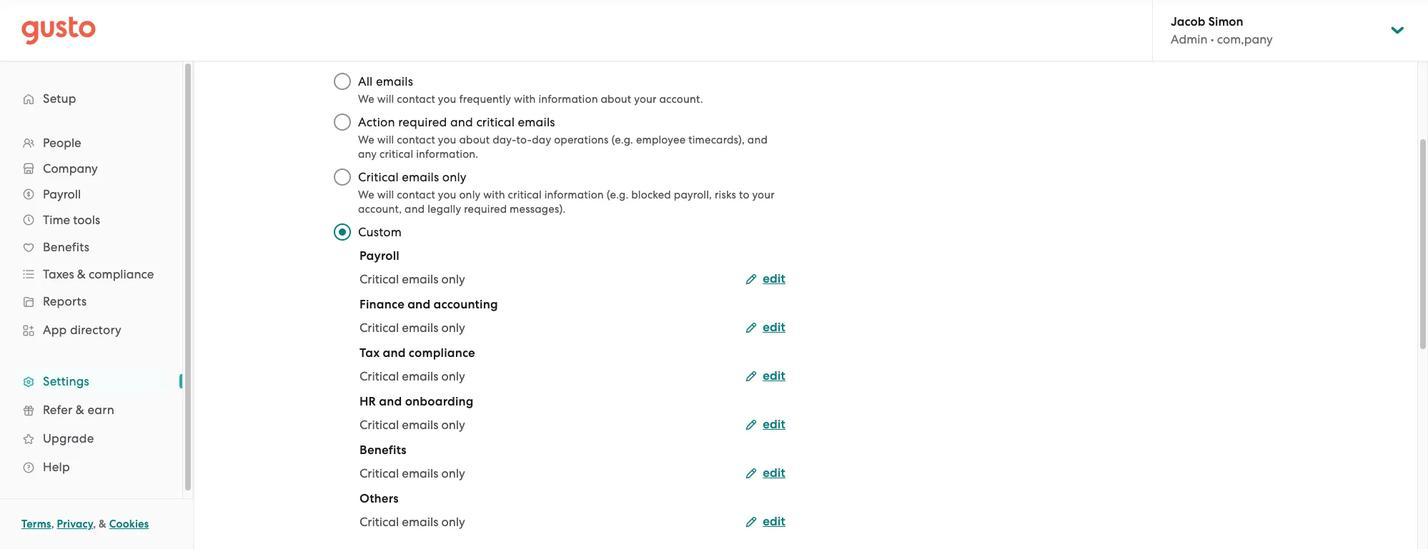 Task type: vqa. For each thing, say whether or not it's contained in the screenshot.
"I-"
no



Task type: locate. For each thing, give the bounding box(es) containing it.
information
[[539, 93, 598, 106], [544, 189, 604, 202]]

1 horizontal spatial about
[[601, 93, 631, 106]]

1 vertical spatial compliance
[[409, 346, 475, 361]]

information up operations
[[539, 93, 598, 106]]

(e.g.
[[611, 134, 633, 147], [607, 189, 629, 202]]

3 edit button from the top
[[746, 368, 786, 385]]

1 vertical spatial &
[[76, 403, 84, 417]]

you up action required and critical emails
[[438, 93, 456, 106]]

will down all emails
[[377, 93, 394, 106]]

2 vertical spatial critical
[[508, 189, 542, 202]]

information up messages).
[[544, 189, 604, 202]]

0 horizontal spatial with
[[483, 189, 505, 202]]

1 horizontal spatial benefits
[[360, 443, 407, 458]]

your inside we will contact you only with critical information (e.g. blocked payroll, risks to your account, and legally required messages).
[[752, 189, 775, 202]]

,
[[51, 518, 54, 531], [93, 518, 96, 531]]

0 vertical spatial payroll
[[43, 187, 81, 202]]

2 you from the top
[[438, 134, 456, 147]]

1 vertical spatial we
[[358, 134, 375, 147]]

with for all emails
[[514, 93, 536, 106]]

compliance inside 'dropdown button'
[[89, 267, 154, 282]]

edit for hr and onboarding
[[763, 417, 786, 432]]

company
[[43, 162, 98, 176]]

you inside we will contact you only with critical information (e.g. blocked payroll, risks to your account, and legally required messages).
[[438, 189, 456, 202]]

edit button for tax and compliance
[[746, 368, 786, 385]]

and right timecards),
[[748, 134, 768, 147]]

1 vertical spatial information
[[544, 189, 604, 202]]

critical emails only for benefits
[[360, 467, 465, 481]]

app
[[43, 323, 67, 337]]

privacy link
[[57, 518, 93, 531]]

0 vertical spatial with
[[514, 93, 536, 106]]

with down day-
[[483, 189, 505, 202]]

&
[[77, 267, 86, 282], [76, 403, 84, 417], [99, 518, 107, 531]]

contact
[[397, 93, 435, 106], [397, 134, 435, 147], [397, 189, 435, 202]]

, left privacy link
[[51, 518, 54, 531]]

critical emails only down hr and onboarding
[[360, 418, 465, 432]]

1 vertical spatial about
[[459, 134, 490, 147]]

1 vertical spatial with
[[483, 189, 505, 202]]

you up legally
[[438, 189, 456, 202]]

1 will from the top
[[377, 93, 394, 106]]

we for critical
[[358, 189, 375, 202]]

0 vertical spatial benefits
[[43, 240, 89, 254]]

you up information.
[[438, 134, 456, 147]]

0 vertical spatial critical
[[476, 115, 515, 129]]

admin
[[1171, 32, 1208, 46]]

you for and
[[438, 134, 456, 147]]

critical right any on the top
[[380, 148, 413, 161]]

blocked
[[631, 189, 671, 202]]

3 edit from the top
[[763, 369, 786, 384]]

critical down tax
[[360, 370, 399, 384]]

1 vertical spatial required
[[464, 203, 507, 216]]

help
[[43, 460, 70, 475]]

critical for tax and compliance
[[360, 370, 399, 384]]

required up information.
[[398, 115, 447, 129]]

to-
[[517, 134, 532, 147]]

people button
[[14, 130, 168, 156]]

0 horizontal spatial payroll
[[43, 187, 81, 202]]

critical emails only up finance and accounting
[[360, 272, 465, 287]]

6 edit from the top
[[763, 515, 786, 530]]

1 vertical spatial critical
[[380, 148, 413, 161]]

critical emails only up tax and compliance
[[360, 321, 465, 335]]

edit for others
[[763, 515, 786, 530]]

reports
[[43, 295, 87, 309]]

0 vertical spatial information
[[539, 93, 598, 106]]

& for earn
[[76, 403, 84, 417]]

0 horizontal spatial about
[[459, 134, 490, 147]]

we up any on the top
[[358, 134, 375, 147]]

1 edit button from the top
[[746, 271, 786, 288]]

1 horizontal spatial your
[[752, 189, 775, 202]]

employee
[[636, 134, 686, 147]]

5 edit button from the top
[[746, 465, 786, 483]]

0 horizontal spatial ,
[[51, 518, 54, 531]]

0 horizontal spatial compliance
[[89, 267, 154, 282]]

1 horizontal spatial with
[[514, 93, 536, 106]]

1 we from the top
[[358, 93, 375, 106]]

action required and critical emails
[[358, 115, 555, 129]]

0 vertical spatial you
[[438, 93, 456, 106]]

edit button
[[746, 271, 786, 288], [746, 320, 786, 337], [746, 368, 786, 385], [746, 417, 786, 434], [746, 465, 786, 483], [746, 514, 786, 531]]

we inside we will contact you only with critical information (e.g. blocked payroll, risks to your account, and legally required messages).
[[358, 189, 375, 202]]

compliance up the onboarding
[[409, 346, 475, 361]]

your
[[634, 93, 657, 106], [752, 189, 775, 202]]

we
[[358, 93, 375, 106], [358, 134, 375, 147], [358, 189, 375, 202]]

0 horizontal spatial your
[[634, 93, 657, 106]]

critical for payroll
[[360, 272, 399, 287]]

will down action
[[377, 134, 394, 147]]

critical emails only for others
[[360, 515, 465, 530]]

& left cookies
[[99, 518, 107, 531]]

your left the account.
[[634, 93, 657, 106]]

1 edit from the top
[[763, 272, 786, 287]]

critical up the 'finance'
[[360, 272, 399, 287]]

payroll
[[43, 187, 81, 202], [360, 249, 400, 264]]

•
[[1211, 32, 1214, 46]]

critical down hr
[[360, 418, 399, 432]]

1 contact from the top
[[397, 93, 435, 106]]

0 vertical spatial will
[[377, 93, 394, 106]]

required
[[398, 115, 447, 129], [464, 203, 507, 216]]

with for critical emails only
[[483, 189, 505, 202]]

finance and accounting
[[360, 297, 498, 312]]

will for critical
[[377, 189, 394, 202]]

help link
[[14, 455, 168, 480]]

critical down others
[[360, 515, 399, 530]]

we down all on the left
[[358, 93, 375, 106]]

2 vertical spatial we
[[358, 189, 375, 202]]

compliance down benefits link
[[89, 267, 154, 282]]

2 contact from the top
[[397, 134, 435, 147]]

simon
[[1208, 14, 1244, 29]]

critical for others
[[360, 515, 399, 530]]

refer & earn link
[[14, 397, 168, 423]]

critical emails only
[[358, 170, 467, 184], [360, 272, 465, 287], [360, 321, 465, 335], [360, 370, 465, 384], [360, 418, 465, 432], [360, 467, 465, 481], [360, 515, 465, 530]]

legally
[[428, 203, 461, 216]]

(e.g. left employee
[[611, 134, 633, 147]]

0 vertical spatial compliance
[[89, 267, 154, 282]]

contact for critical
[[397, 189, 435, 202]]

about inside we will contact you about day-to-day operations (e.g. employee timecards), and any critical information.
[[459, 134, 490, 147]]

payroll inside dropdown button
[[43, 187, 81, 202]]

1 horizontal spatial compliance
[[409, 346, 475, 361]]

will for all
[[377, 93, 394, 106]]

1 horizontal spatial ,
[[93, 518, 96, 531]]

2 edit button from the top
[[746, 320, 786, 337]]

we up account,
[[358, 189, 375, 202]]

payroll down custom
[[360, 249, 400, 264]]

custom
[[358, 225, 402, 239]]

about
[[601, 93, 631, 106], [459, 134, 490, 147]]

critical inside we will contact you only with critical information (e.g. blocked payroll, risks to your account, and legally required messages).
[[508, 189, 542, 202]]

benefits inside gusto navigation element
[[43, 240, 89, 254]]

2 will from the top
[[377, 134, 394, 147]]

0 vertical spatial we
[[358, 93, 375, 106]]

critical
[[358, 170, 399, 184], [360, 272, 399, 287], [360, 321, 399, 335], [360, 370, 399, 384], [360, 418, 399, 432], [360, 467, 399, 481], [360, 515, 399, 530]]

critical up day-
[[476, 115, 515, 129]]

will inside we will contact you only with critical information (e.g. blocked payroll, risks to your account, and legally required messages).
[[377, 189, 394, 202]]

edit button for finance and accounting
[[746, 320, 786, 337]]

& inside 'refer & earn' link
[[76, 403, 84, 417]]

contact inside we will contact you about day-to-day operations (e.g. employee timecards), and any critical information.
[[397, 134, 435, 147]]

2 , from the left
[[93, 518, 96, 531]]

benefits down time tools
[[43, 240, 89, 254]]

0 horizontal spatial benefits
[[43, 240, 89, 254]]

and inside we will contact you about day-to-day operations (e.g. employee timecards), and any critical information.
[[748, 134, 768, 147]]

2 vertical spatial will
[[377, 189, 394, 202]]

critical inside we will contact you about day-to-day operations (e.g. employee timecards), and any critical information.
[[380, 148, 413, 161]]

and right tax
[[383, 346, 406, 361]]

critical up messages).
[[508, 189, 542, 202]]

settings
[[43, 375, 89, 389]]

will up account,
[[377, 189, 394, 202]]

critical for hr and onboarding
[[360, 418, 399, 432]]

compliance
[[89, 267, 154, 282], [409, 346, 475, 361]]

1 horizontal spatial required
[[464, 203, 507, 216]]

reports link
[[14, 289, 168, 315]]

0 vertical spatial &
[[77, 267, 86, 282]]

with inside we will contact you only with critical information (e.g. blocked payroll, risks to your account, and legally required messages).
[[483, 189, 505, 202]]

emails for payroll
[[402, 272, 438, 287]]

com,pany
[[1217, 32, 1273, 46]]

all emails
[[358, 74, 413, 89]]

edit button for others
[[746, 514, 786, 531]]

contact up legally
[[397, 189, 435, 202]]

we will contact you only with critical information (e.g. blocked payroll, risks to your account, and legally required messages).
[[358, 189, 775, 216]]

1 vertical spatial (e.g.
[[607, 189, 629, 202]]

list containing people
[[0, 130, 182, 482]]

Custom radio
[[327, 217, 358, 248]]

with
[[514, 93, 536, 106], [483, 189, 505, 202]]

compliance for tax and compliance
[[409, 346, 475, 361]]

hr and onboarding
[[360, 395, 474, 410]]

critical down any on the top
[[358, 170, 399, 184]]

2 vertical spatial you
[[438, 189, 456, 202]]

3 we from the top
[[358, 189, 375, 202]]

5 edit from the top
[[763, 466, 786, 481]]

refer & earn
[[43, 403, 114, 417]]

critical down the 'finance'
[[360, 321, 399, 335]]

jacob
[[1171, 14, 1205, 29]]

, left cookies
[[93, 518, 96, 531]]

& right taxes
[[77, 267, 86, 282]]

you inside we will contact you about day-to-day operations (e.g. employee timecards), and any critical information.
[[438, 134, 456, 147]]

0 horizontal spatial required
[[398, 115, 447, 129]]

4 edit button from the top
[[746, 417, 786, 434]]

edit for benefits
[[763, 466, 786, 481]]

only inside we will contact you only with critical information (e.g. blocked payroll, risks to your account, and legally required messages).
[[459, 189, 481, 202]]

1 vertical spatial will
[[377, 134, 394, 147]]

others
[[360, 492, 399, 507]]

contact up information.
[[397, 134, 435, 147]]

and
[[450, 115, 473, 129], [748, 134, 768, 147], [405, 203, 425, 216], [408, 297, 431, 312], [383, 346, 406, 361], [379, 395, 402, 410]]

critical emails only down others
[[360, 515, 465, 530]]

benefits up others
[[360, 443, 407, 458]]

0 vertical spatial contact
[[397, 93, 435, 106]]

critical emails only down tax and compliance
[[360, 370, 465, 384]]

2 edit from the top
[[763, 320, 786, 335]]

critical
[[476, 115, 515, 129], [380, 148, 413, 161], [508, 189, 542, 202]]

critical up others
[[360, 467, 399, 481]]

with right frequently
[[514, 93, 536, 106]]

2 we from the top
[[358, 134, 375, 147]]

frequently
[[459, 93, 511, 106]]

and left legally
[[405, 203, 425, 216]]

contact down all emails
[[397, 93, 435, 106]]

people
[[43, 136, 81, 150]]

about down action required and critical emails
[[459, 134, 490, 147]]

benefits
[[43, 240, 89, 254], [360, 443, 407, 458]]

1 vertical spatial contact
[[397, 134, 435, 147]]

2 vertical spatial &
[[99, 518, 107, 531]]

cookies button
[[109, 516, 149, 533]]

we inside we will contact you about day-to-day operations (e.g. employee timecards), and any critical information.
[[358, 134, 375, 147]]

emails
[[376, 74, 413, 89], [518, 115, 555, 129], [402, 170, 439, 184], [402, 272, 438, 287], [402, 321, 438, 335], [402, 370, 438, 384], [402, 418, 438, 432], [402, 467, 438, 481], [402, 515, 438, 530]]

1 horizontal spatial payroll
[[360, 249, 400, 264]]

4 edit from the top
[[763, 417, 786, 432]]

1 , from the left
[[51, 518, 54, 531]]

3 contact from the top
[[397, 189, 435, 202]]

will for action
[[377, 134, 394, 147]]

edit
[[763, 272, 786, 287], [763, 320, 786, 335], [763, 369, 786, 384], [763, 417, 786, 432], [763, 466, 786, 481], [763, 515, 786, 530]]

1 vertical spatial payroll
[[360, 249, 400, 264]]

2 vertical spatial contact
[[397, 189, 435, 202]]

time tools
[[43, 213, 100, 227]]

& left earn
[[76, 403, 84, 417]]

payroll up time
[[43, 187, 81, 202]]

required right legally
[[464, 203, 507, 216]]

& inside the taxes & compliance 'dropdown button'
[[77, 267, 86, 282]]

(e.g. left the blocked at the top
[[607, 189, 629, 202]]

benefits link
[[14, 234, 168, 260]]

contact for action
[[397, 134, 435, 147]]

your right to
[[752, 189, 775, 202]]

edit button for benefits
[[746, 465, 786, 483]]

3 you from the top
[[438, 189, 456, 202]]

critical for finance and accounting
[[360, 321, 399, 335]]

terms , privacy , & cookies
[[21, 518, 149, 531]]

action
[[358, 115, 395, 129]]

contact inside we will contact you only with critical information (e.g. blocked payroll, risks to your account, and legally required messages).
[[397, 189, 435, 202]]

will inside we will contact you about day-to-day operations (e.g. employee timecards), and any critical information.
[[377, 134, 394, 147]]

privacy
[[57, 518, 93, 531]]

will
[[377, 93, 394, 106], [377, 134, 394, 147], [377, 189, 394, 202]]

0 vertical spatial (e.g.
[[611, 134, 633, 147]]

time tools button
[[14, 207, 168, 233]]

critical emails only up others
[[360, 467, 465, 481]]

1 vertical spatial your
[[752, 189, 775, 202]]

about up operations
[[601, 93, 631, 106]]

6 edit button from the top
[[746, 514, 786, 531]]

3 will from the top
[[377, 189, 394, 202]]

information inside we will contact you only with critical information (e.g. blocked payroll, risks to your account, and legally required messages).
[[544, 189, 604, 202]]

list
[[0, 130, 182, 482]]

only
[[442, 170, 467, 184], [459, 189, 481, 202], [441, 272, 465, 287], [441, 321, 465, 335], [441, 370, 465, 384], [441, 418, 465, 432], [441, 467, 465, 481], [441, 515, 465, 530]]

0 vertical spatial your
[[634, 93, 657, 106]]

1 vertical spatial you
[[438, 134, 456, 147]]



Task type: describe. For each thing, give the bounding box(es) containing it.
and inside we will contact you only with critical information (e.g. blocked payroll, risks to your account, and legally required messages).
[[405, 203, 425, 216]]

account,
[[358, 203, 402, 216]]

accounting
[[434, 297, 498, 312]]

taxes & compliance
[[43, 267, 154, 282]]

tax and compliance
[[360, 346, 475, 361]]

refer
[[43, 403, 72, 417]]

only for tax and compliance
[[441, 370, 465, 384]]

we for all
[[358, 93, 375, 106]]

payroll,
[[674, 189, 712, 202]]

edit button for payroll
[[746, 271, 786, 288]]

timecards),
[[688, 134, 745, 147]]

information.
[[416, 148, 478, 161]]

we will contact you frequently with information about your account.
[[358, 93, 703, 106]]

0 vertical spatial about
[[601, 93, 631, 106]]

time
[[43, 213, 70, 227]]

app directory
[[43, 323, 122, 337]]

finance
[[360, 297, 405, 312]]

only for hr and onboarding
[[441, 418, 465, 432]]

critical emails only for finance and accounting
[[360, 321, 465, 335]]

app directory link
[[14, 317, 168, 343]]

onboarding
[[405, 395, 474, 410]]

1 you from the top
[[438, 93, 456, 106]]

upgrade link
[[14, 426, 168, 452]]

gusto navigation element
[[0, 61, 182, 505]]

edit for payroll
[[763, 272, 786, 287]]

critical for benefits
[[360, 467, 399, 481]]

company button
[[14, 156, 168, 182]]

contact for all
[[397, 93, 435, 106]]

emails for benefits
[[402, 467, 438, 481]]

edit for finance and accounting
[[763, 320, 786, 335]]

and right the 'finance'
[[408, 297, 431, 312]]

(e.g. inside we will contact you only with critical information (e.g. blocked payroll, risks to your account, and legally required messages).
[[607, 189, 629, 202]]

any
[[358, 148, 377, 161]]

we will contact you about day-to-day operations (e.g. employee timecards), and any critical information.
[[358, 134, 768, 161]]

only for benefits
[[441, 467, 465, 481]]

compliance for taxes & compliance
[[89, 267, 154, 282]]

emails for tax and compliance
[[402, 370, 438, 384]]

Action required and critical emails radio
[[327, 107, 358, 138]]

emails for others
[[402, 515, 438, 530]]

tax
[[360, 346, 380, 361]]

and down frequently
[[450, 115, 473, 129]]

only for finance and accounting
[[441, 321, 465, 335]]

day
[[532, 134, 551, 147]]

risks
[[715, 189, 736, 202]]

taxes & compliance button
[[14, 262, 168, 287]]

account.
[[659, 93, 703, 106]]

required inside we will contact you only with critical information (e.g. blocked payroll, risks to your account, and legally required messages).
[[464, 203, 507, 216]]

taxes
[[43, 267, 74, 282]]

All emails radio
[[327, 66, 358, 97]]

emails for finance and accounting
[[402, 321, 438, 335]]

to
[[739, 189, 750, 202]]

all
[[358, 74, 373, 89]]

emails for hr and onboarding
[[402, 418, 438, 432]]

critical emails only for payroll
[[360, 272, 465, 287]]

1 vertical spatial benefits
[[360, 443, 407, 458]]

critical emails only for tax and compliance
[[360, 370, 465, 384]]

& for compliance
[[77, 267, 86, 282]]

payroll button
[[14, 182, 168, 207]]

edit button for hr and onboarding
[[746, 417, 786, 434]]

setup link
[[14, 86, 168, 112]]

directory
[[70, 323, 122, 337]]

messages).
[[510, 203, 566, 216]]

settings link
[[14, 369, 168, 395]]

hr
[[360, 395, 376, 410]]

edit for tax and compliance
[[763, 369, 786, 384]]

only for payroll
[[441, 272, 465, 287]]

upgrade
[[43, 432, 94, 446]]

home image
[[21, 16, 96, 45]]

Critical emails only radio
[[327, 162, 358, 193]]

you for only
[[438, 189, 456, 202]]

critical emails only down information.
[[358, 170, 467, 184]]

jacob simon admin • com,pany
[[1171, 14, 1273, 46]]

0 vertical spatial required
[[398, 115, 447, 129]]

and right hr
[[379, 395, 402, 410]]

earn
[[88, 403, 114, 417]]

we for action
[[358, 134, 375, 147]]

setup
[[43, 91, 76, 106]]

day-
[[493, 134, 517, 147]]

terms
[[21, 518, 51, 531]]

cookies
[[109, 518, 149, 531]]

only for others
[[441, 515, 465, 530]]

critical emails only for hr and onboarding
[[360, 418, 465, 432]]

operations
[[554, 134, 609, 147]]

tools
[[73, 213, 100, 227]]

(e.g. inside we will contact you about day-to-day operations (e.g. employee timecards), and any critical information.
[[611, 134, 633, 147]]

terms link
[[21, 518, 51, 531]]



